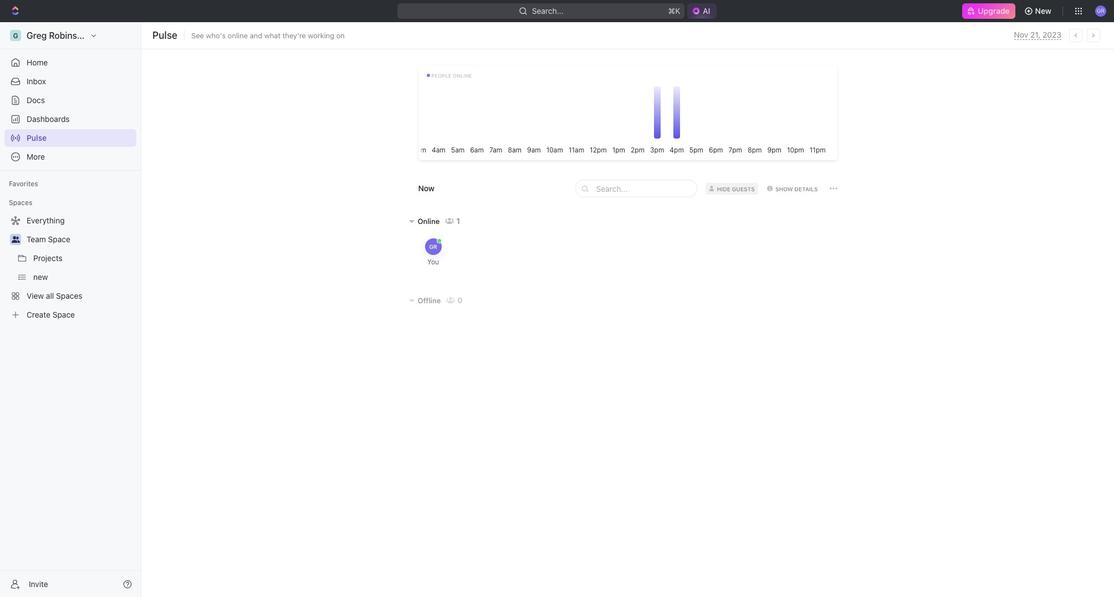 Task type: vqa. For each thing, say whether or not it's contained in the screenshot.
see
yes



Task type: describe. For each thing, give the bounding box(es) containing it.
10pm
[[787, 146, 804, 154]]

spaces inside 'link'
[[56, 291, 82, 301]]

what
[[264, 31, 281, 40]]

space for create space
[[53, 310, 75, 319]]

favorites
[[9, 180, 38, 188]]

Search... text field
[[596, 180, 693, 197]]

on
[[336, 31, 345, 40]]

home
[[27, 58, 48, 67]]

user group image
[[11, 236, 20, 243]]

who's
[[206, 31, 226, 40]]

7pm
[[729, 146, 742, 154]]

nov 21, 2023
[[1014, 30, 1062, 39]]

view all spaces link
[[4, 287, 134, 305]]

create space
[[27, 310, 75, 319]]

docs link
[[4, 91, 136, 109]]

0
[[458, 296, 463, 305]]

1pm
[[612, 146, 625, 154]]

robinson's
[[49, 30, 95, 40]]

everything
[[27, 216, 65, 225]]

12pm
[[590, 146, 607, 154]]

8am
[[508, 146, 522, 154]]

pulse inside the pulse link
[[27, 133, 47, 142]]

team space link
[[27, 231, 134, 248]]

they're
[[283, 31, 306, 40]]

create space link
[[4, 306, 134, 324]]

new button
[[1020, 2, 1058, 20]]

4am 5am 6am 7am 8am 9am 10am 11am 12pm 1pm 2pm
[[432, 146, 645, 154]]

pulse link
[[4, 129, 136, 147]]

greg robinson's workspace
[[27, 30, 143, 40]]

upgrade
[[978, 6, 1010, 16]]

1 horizontal spatial pulse
[[152, 29, 177, 41]]

people
[[432, 73, 451, 79]]

1 vertical spatial online
[[453, 73, 472, 79]]

gr button
[[1092, 2, 1110, 20]]

guests
[[732, 185, 755, 192]]

new
[[1035, 6, 1052, 16]]

space for team space
[[48, 235, 70, 244]]

more button
[[4, 148, 136, 166]]

7am
[[490, 146, 502, 154]]

ai button
[[687, 3, 717, 19]]

show
[[776, 185, 793, 192]]

everything link
[[4, 212, 134, 230]]

5pm 6pm 7pm 8pm 9pm 10pm 11pm
[[690, 146, 826, 154]]

4am
[[432, 146, 446, 154]]

projects
[[33, 253, 63, 263]]

nov
[[1014, 30, 1029, 39]]



Task type: locate. For each thing, give the bounding box(es) containing it.
space down view all spaces 'link'
[[53, 310, 75, 319]]

inbox
[[27, 77, 46, 86]]

nov 21, 2023 button
[[1014, 30, 1062, 40]]

0 horizontal spatial online
[[228, 31, 248, 40]]

1 vertical spatial space
[[53, 310, 75, 319]]

hide
[[717, 185, 731, 192]]

home link
[[4, 54, 136, 72]]

sidebar navigation
[[0, 22, 144, 597]]

1 vertical spatial gr
[[429, 243, 437, 250]]

⌘k
[[668, 6, 680, 16]]

docs
[[27, 95, 45, 105]]

tree inside sidebar navigation
[[4, 212, 136, 324]]

pulse up more
[[27, 133, 47, 142]]

5pm
[[690, 146, 704, 154]]

dashboards link
[[4, 110, 136, 128]]

tree
[[4, 212, 136, 324]]

0 horizontal spatial gr
[[429, 243, 437, 250]]

0 vertical spatial online
[[228, 31, 248, 40]]

11am
[[569, 146, 584, 154]]

gr inside 'gr' dropdown button
[[1097, 7, 1105, 14]]

invite
[[29, 579, 48, 589]]

workspace
[[97, 30, 143, 40]]

0 vertical spatial space
[[48, 235, 70, 244]]

show details
[[776, 185, 818, 192]]

ai
[[703, 6, 710, 16]]

online
[[228, 31, 248, 40], [453, 73, 472, 79]]

0 vertical spatial spaces
[[9, 198, 32, 207]]

11pm
[[810, 146, 826, 154]]

working
[[308, 31, 334, 40]]

4pm
[[670, 146, 684, 154]]

dashboards
[[27, 114, 70, 124]]

space
[[48, 235, 70, 244], [53, 310, 75, 319]]

see
[[191, 31, 204, 40]]

1 vertical spatial pulse
[[27, 133, 47, 142]]

pulse left see
[[152, 29, 177, 41]]

1 vertical spatial spaces
[[56, 291, 82, 301]]

all
[[46, 291, 54, 301]]

view
[[27, 291, 44, 301]]

details
[[795, 185, 818, 192]]

3am
[[413, 146, 426, 154]]

now
[[418, 184, 435, 193]]

space down everything link
[[48, 235, 70, 244]]

inbox link
[[4, 73, 136, 90]]

1
[[456, 216, 460, 226]]

new link
[[33, 268, 134, 286]]

create
[[27, 310, 50, 319]]

team space
[[27, 235, 70, 244]]

more
[[27, 152, 45, 161]]

online
[[418, 217, 440, 225]]

people online
[[432, 73, 472, 79]]

view all spaces
[[27, 291, 82, 301]]

6pm
[[709, 146, 723, 154]]

g
[[13, 31, 18, 40]]

3pm
[[650, 146, 664, 154]]

9am
[[527, 146, 541, 154]]

team
[[27, 235, 46, 244]]

favorites button
[[4, 177, 43, 191]]

spaces up create space link
[[56, 291, 82, 301]]

2pm
[[631, 146, 645, 154]]

tree containing everything
[[4, 212, 136, 324]]

upgrade link
[[963, 3, 1016, 19]]

8pm
[[748, 146, 762, 154]]

offline
[[418, 296, 441, 305]]

hide guests
[[717, 185, 755, 192]]

pulse
[[152, 29, 177, 41], [27, 133, 47, 142]]

new
[[33, 272, 48, 282]]

online right people
[[453, 73, 472, 79]]

greg robinson's workspace, , element
[[10, 30, 21, 41]]

see who's online and what they're working on
[[191, 31, 345, 40]]

0 vertical spatial gr
[[1097, 7, 1105, 14]]

gr
[[1097, 7, 1105, 14], [429, 243, 437, 250]]

online left and
[[228, 31, 248, 40]]

spaces
[[9, 198, 32, 207], [56, 291, 82, 301]]

search...
[[532, 6, 563, 16]]

you
[[427, 258, 439, 266]]

greg
[[27, 30, 47, 40]]

0 vertical spatial pulse
[[152, 29, 177, 41]]

6am
[[470, 146, 484, 154]]

0 horizontal spatial pulse
[[27, 133, 47, 142]]

5am
[[451, 146, 465, 154]]

9pm
[[768, 146, 782, 154]]

spaces down 'favorites' "button"
[[9, 198, 32, 207]]

10am
[[547, 146, 563, 154]]

21,
[[1031, 30, 1041, 39]]

and
[[250, 31, 262, 40]]

projects link
[[33, 249, 134, 267]]

0 horizontal spatial spaces
[[9, 198, 32, 207]]

1 horizontal spatial spaces
[[56, 291, 82, 301]]

1 horizontal spatial gr
[[1097, 7, 1105, 14]]

1 horizontal spatial online
[[453, 73, 472, 79]]

2023
[[1043, 30, 1062, 39]]



